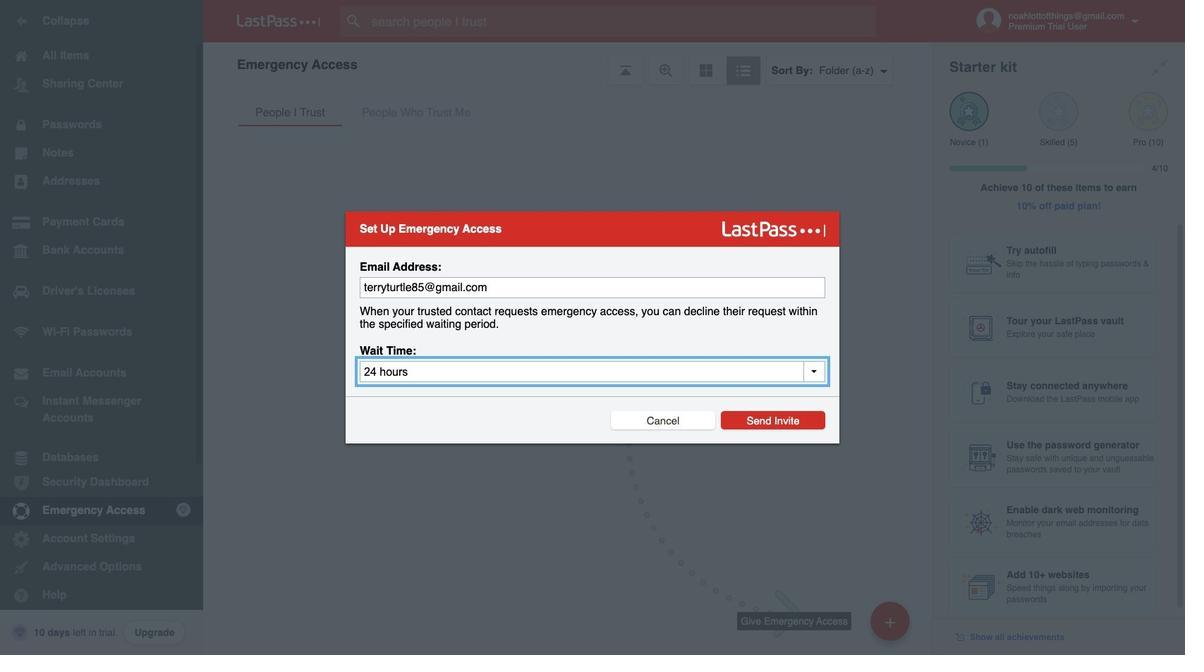 Task type: locate. For each thing, give the bounding box(es) containing it.
main navigation navigation
[[0, 0, 203, 656]]

dialog
[[346, 212, 840, 444]]

vault options navigation
[[203, 42, 933, 85]]

None text field
[[360, 277, 826, 298]]

search people I trust text field
[[340, 6, 904, 37]]

lastpass image
[[237, 15, 320, 28]]



Task type: vqa. For each thing, say whether or not it's contained in the screenshot.
Search My Vault text field
no



Task type: describe. For each thing, give the bounding box(es) containing it.
new item navigation
[[626, 441, 933, 656]]

Search search field
[[340, 6, 904, 37]]



